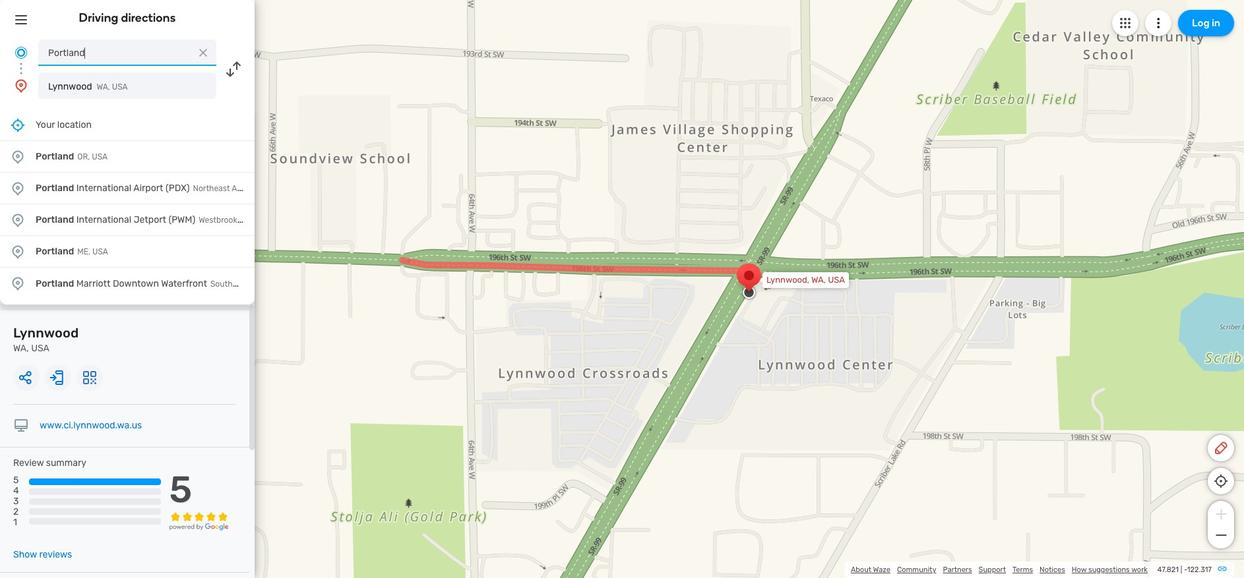 Task type: vqa. For each thing, say whether or not it's contained in the screenshot.
2nd location image from the top
yes



Task type: locate. For each thing, give the bounding box(es) containing it.
driving
[[79, 11, 118, 25]]

option
[[0, 141, 255, 173], [0, 173, 255, 205], [0, 205, 255, 236], [0, 236, 255, 268], [0, 268, 255, 300]]

lynnwood
[[48, 81, 92, 92], [13, 325, 79, 341]]

recenter image
[[10, 117, 26, 133]]

review summary
[[13, 458, 86, 469]]

x image
[[197, 46, 210, 59]]

1 horizontal spatial 5
[[169, 469, 192, 512]]

show
[[13, 550, 37, 561]]

about
[[851, 566, 872, 575]]

community link
[[897, 566, 937, 575]]

1 horizontal spatial usa
[[112, 82, 128, 92]]

5 option from the top
[[0, 268, 255, 300]]

0 vertical spatial usa
[[112, 82, 128, 92]]

computer image
[[13, 418, 29, 434]]

2 vertical spatial wa,
[[13, 343, 29, 354]]

reviews
[[39, 550, 72, 561]]

47.821
[[1158, 566, 1179, 575]]

location image
[[10, 149, 26, 165], [10, 212, 26, 228]]

terms
[[1013, 566, 1033, 575]]

directions
[[121, 11, 176, 25]]

about waze community partners support terms notices how suggestions work
[[851, 566, 1148, 575]]

0 horizontal spatial 5
[[13, 475, 19, 486]]

1 horizontal spatial wa,
[[97, 82, 110, 92]]

1 vertical spatial usa
[[828, 275, 845, 285]]

pencil image
[[1213, 441, 1229, 457]]

notices link
[[1040, 566, 1066, 575]]

3 option from the top
[[0, 205, 255, 236]]

www.ci.lynnwood.wa.us link
[[40, 420, 142, 432]]

link image
[[1217, 564, 1228, 575]]

4
[[13, 486, 19, 497]]

show reviews
[[13, 550, 72, 561]]

1 vertical spatial location image
[[10, 212, 26, 228]]

support
[[979, 566, 1006, 575]]

5 inside 5 4 3 2 1
[[13, 475, 19, 486]]

5
[[169, 469, 192, 512], [13, 475, 19, 486]]

lynnwood wa, usa
[[48, 81, 128, 92], [13, 325, 79, 354]]

wa,
[[97, 82, 110, 92], [812, 275, 826, 285], [13, 343, 29, 354]]

location image
[[13, 78, 29, 94], [10, 180, 26, 196], [10, 244, 26, 260], [10, 276, 26, 292]]

0 vertical spatial location image
[[10, 149, 26, 165]]

partners
[[943, 566, 972, 575]]

list box
[[0, 110, 255, 305]]

about waze link
[[851, 566, 891, 575]]

0 horizontal spatial wa,
[[13, 343, 29, 354]]

0 horizontal spatial usa
[[31, 343, 49, 354]]

1 vertical spatial wa,
[[812, 275, 826, 285]]

driving directions
[[79, 11, 176, 25]]

how
[[1072, 566, 1087, 575]]

zoom out image
[[1213, 528, 1230, 544]]

lynnwood,
[[767, 275, 810, 285]]

usa
[[112, 82, 128, 92], [828, 275, 845, 285], [31, 343, 49, 354]]



Task type: describe. For each thing, give the bounding box(es) containing it.
1
[[13, 518, 17, 529]]

-
[[1184, 566, 1188, 575]]

47.821 | -122.317
[[1158, 566, 1212, 575]]

2 location image from the top
[[10, 212, 26, 228]]

zoom in image
[[1213, 507, 1230, 523]]

work
[[1132, 566, 1148, 575]]

notices
[[1040, 566, 1066, 575]]

suggestions
[[1089, 566, 1130, 575]]

www.ci.lynnwood.wa.us
[[40, 420, 142, 432]]

1 vertical spatial lynnwood
[[13, 325, 79, 341]]

0 vertical spatial lynnwood
[[48, 81, 92, 92]]

4 option from the top
[[0, 236, 255, 268]]

1 location image from the top
[[10, 149, 26, 165]]

partners link
[[943, 566, 972, 575]]

review
[[13, 458, 44, 469]]

2 vertical spatial usa
[[31, 343, 49, 354]]

2 option from the top
[[0, 173, 255, 205]]

0 vertical spatial lynnwood wa, usa
[[48, 81, 128, 92]]

summary
[[46, 458, 86, 469]]

122.317
[[1188, 566, 1212, 575]]

lynnwood, wa, usa
[[767, 275, 845, 285]]

5 4 3 2 1
[[13, 475, 19, 529]]

waze
[[873, 566, 891, 575]]

current location image
[[13, 45, 29, 61]]

2 horizontal spatial wa,
[[812, 275, 826, 285]]

terms link
[[1013, 566, 1033, 575]]

5 for 5 4 3 2 1
[[13, 475, 19, 486]]

1 option from the top
[[0, 141, 255, 173]]

1 vertical spatial lynnwood wa, usa
[[13, 325, 79, 354]]

Choose starting point text field
[[38, 40, 216, 66]]

how suggestions work link
[[1072, 566, 1148, 575]]

community
[[897, 566, 937, 575]]

support link
[[979, 566, 1006, 575]]

3
[[13, 496, 19, 508]]

5 for 5
[[169, 469, 192, 512]]

2 horizontal spatial usa
[[828, 275, 845, 285]]

|
[[1181, 566, 1183, 575]]

0 vertical spatial wa,
[[97, 82, 110, 92]]

2
[[13, 507, 19, 518]]



